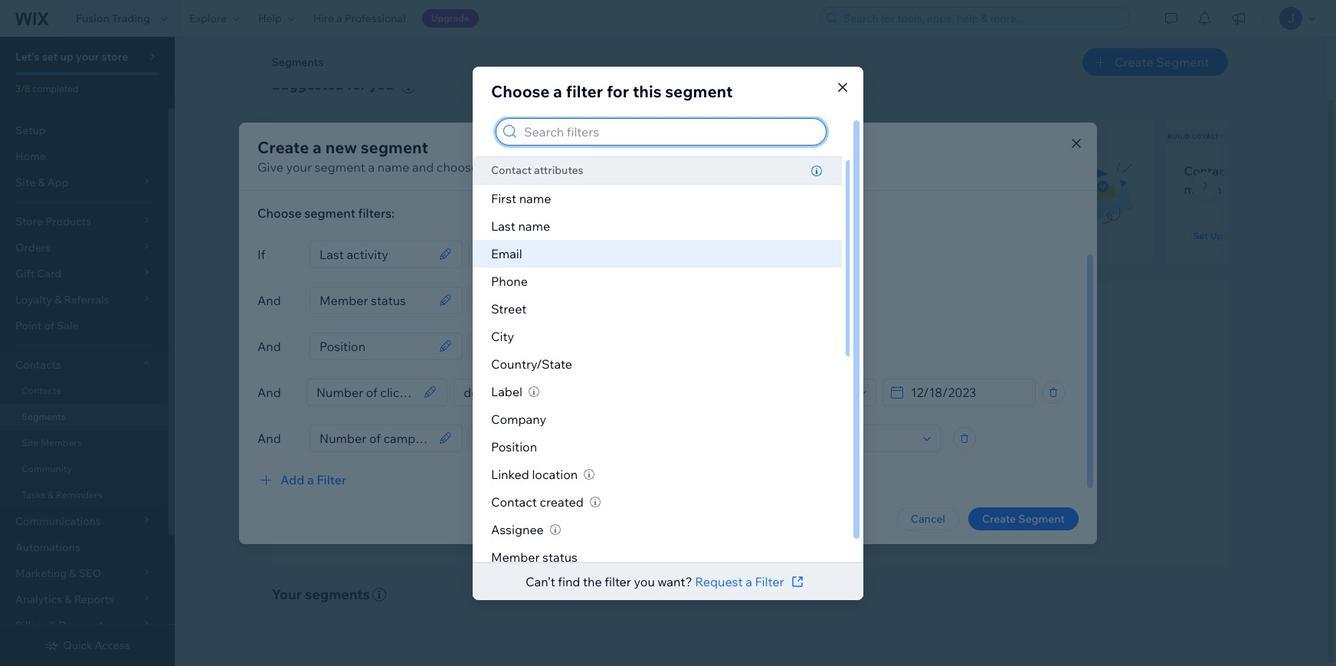 Task type: describe. For each thing, give the bounding box(es) containing it.
contact attributes
[[491, 163, 584, 177]]

request
[[695, 574, 743, 589]]

list containing new contacts who recently subscribed to your mailing list
[[269, 119, 1337, 264]]

contacts inside reach the right target audience create specific groups of contacts that update automatically send personalized email campaigns to drive sales and build trust get to know your high-value customers, potential leads and more
[[725, 434, 768, 447]]

filters:
[[358, 205, 395, 220]]

email inside reach the right target audience create specific groups of contacts that update automatically send personalized email campaigns to drive sales and build trust get to know your high-value customers, potential leads and more
[[693, 454, 720, 468]]

1 and from the top
[[258, 292, 281, 308]]

specific
[[634, 434, 672, 447]]

contact created
[[491, 494, 584, 510]]

cancel
[[911, 512, 946, 525]]

linked
[[491, 467, 529, 482]]

your inside reach the right target audience create specific groups of contacts that update automatically send personalized email campaigns to drive sales and build trust get to know your high-value customers, potential leads and more
[[660, 475, 683, 489]]

sale
[[57, 319, 79, 333]]

choose a condition field down last name at top
[[474, 241, 600, 267]]

potential for potential customers who haven't made a purchase yet
[[588, 163, 640, 178]]

update
[[793, 434, 829, 447]]

segment for subscribed's the set up segment button
[[331, 230, 371, 241]]

fusion
[[76, 11, 109, 25]]

site members
[[21, 437, 82, 448]]

upgrade button
[[422, 9, 479, 28]]

contact attributes option
[[473, 156, 842, 185]]

subscribers inside active email subscribers who clicked on your campaign
[[960, 163, 1027, 178]]

add a filter button
[[258, 470, 347, 489]]

3 and from the top
[[258, 384, 281, 400]]

attributes
[[534, 163, 584, 177]]

can't find the filter you want?
[[526, 574, 695, 589]]

assignee
[[491, 522, 544, 537]]

a inside potential customers who haven't made a purchase yet
[[668, 181, 675, 197]]

subscribers for email
[[899, 132, 952, 140]]

0 vertical spatial select an option field
[[474, 287, 600, 313]]

last name
[[491, 218, 550, 234]]

created
[[540, 494, 584, 510]]

segments for segments link
[[21, 411, 66, 422]]

completed
[[32, 83, 79, 94]]

create segment button for segments
[[1083, 48, 1228, 76]]

want?
[[658, 574, 693, 589]]

setup
[[15, 123, 46, 137]]

loyalty
[[1193, 132, 1226, 140]]

3/8
[[15, 83, 30, 94]]

choose segment filters:
[[258, 205, 395, 220]]

1 vertical spatial select an option field
[[766, 379, 855, 405]]

create inside create a new segment give your segment a name and choose the filters these contacts should match.
[[258, 137, 309, 157]]

haven't
[[588, 181, 630, 197]]

community
[[21, 463, 72, 474]]

trading
[[112, 11, 150, 25]]

choose a condition field down street
[[474, 333, 600, 359]]

help button
[[249, 0, 304, 37]]

request a filter
[[695, 574, 784, 589]]

active for active subscribers
[[870, 132, 897, 140]]

contacts for the contacts dropdown button
[[15, 358, 61, 372]]

set for new contacts who recently subscribed to your mailing list
[[299, 230, 314, 241]]

set up segment for made
[[597, 230, 669, 241]]

with
[[1240, 163, 1265, 178]]

&
[[48, 489, 54, 500]]

street
[[491, 301, 527, 316]]

hire a professional link
[[304, 0, 415, 37]]

segments button
[[264, 51, 331, 74]]

name inside create a new segment give your segment a name and choose the filters these contacts should match.
[[378, 159, 410, 174]]

point of sale
[[15, 319, 79, 333]]

build
[[869, 454, 894, 468]]

customers,
[[739, 475, 795, 489]]

recently
[[399, 163, 446, 178]]

contacts with a birthday th
[[1185, 163, 1337, 197]]

status
[[543, 549, 578, 565]]

potential customers who haven't made a purchase yet
[[588, 163, 752, 197]]

segments for segments button
[[272, 55, 324, 69]]

campaign
[[976, 181, 1033, 197]]

4 and from the top
[[258, 430, 281, 446]]

contacts link
[[0, 378, 169, 404]]

1 horizontal spatial filter
[[605, 574, 631, 589]]

reach
[[648, 411, 688, 428]]

home link
[[0, 143, 169, 169]]

segment up search filters field
[[665, 81, 733, 101]]

segment for the set up segment button associated with made
[[629, 230, 669, 241]]

home
[[15, 149, 46, 163]]

professional
[[345, 11, 406, 25]]

set for potential customers who haven't made a purchase yet
[[597, 230, 613, 241]]

2 vertical spatial and
[[873, 475, 892, 489]]

tasks & reminders
[[21, 489, 102, 500]]

up for made
[[615, 230, 627, 241]]

quick
[[63, 638, 92, 652]]

explore
[[189, 11, 227, 25]]

if
[[258, 246, 265, 262]]

a inside "link"
[[337, 11, 342, 25]]

hire a professional
[[313, 11, 406, 25]]

Search filters field
[[520, 118, 822, 144]]

choose
[[437, 159, 478, 174]]

know
[[631, 475, 658, 489]]

segment for first the set up segment button from the right
[[1226, 230, 1266, 241]]

create inside reach the right target audience create specific groups of contacts that update automatically send personalized email campaigns to drive sales and build trust get to know your high-value customers, potential leads and more
[[598, 434, 631, 447]]

value
[[710, 475, 737, 489]]

up for subscribed
[[316, 230, 329, 241]]

new contacts who recently subscribed to your mailing list
[[290, 163, 463, 197]]

audience
[[793, 411, 852, 428]]

your segments
[[272, 585, 370, 603]]

0 vertical spatial filter
[[566, 81, 603, 101]]

build loyalty
[[1168, 132, 1226, 140]]

point
[[15, 319, 42, 333]]

reminders
[[56, 489, 102, 500]]

potential
[[797, 475, 842, 489]]

member status
[[491, 549, 578, 565]]

this
[[633, 81, 662, 101]]

suggested
[[272, 76, 344, 94]]

Select a date field
[[652, 241, 776, 267]]

th
[[1328, 163, 1337, 178]]

contacts inside contacts with a birthday th
[[1185, 163, 1237, 178]]

new subscribers
[[274, 132, 345, 140]]

country/state
[[491, 356, 573, 372]]

who for your
[[372, 163, 396, 178]]

sidebar element
[[0, 37, 175, 666]]

3 up from the left
[[1211, 230, 1224, 241]]

customers for potential customers
[[616, 132, 662, 140]]

choose a condition field up "linked location"
[[474, 425, 600, 451]]

your inside create a new segment give your segment a name and choose the filters these contacts should match.
[[286, 159, 312, 174]]

contacts for contacts link
[[21, 385, 61, 396]]

contacts inside create a new segment give your segment a name and choose the filters these contacts should match.
[[573, 159, 622, 174]]

groups
[[675, 434, 710, 447]]

trust
[[896, 454, 920, 468]]

automations
[[15, 540, 80, 554]]



Task type: locate. For each thing, give the bounding box(es) containing it.
1 vertical spatial contacts
[[15, 358, 61, 372]]

your right up
[[76, 50, 99, 64]]

find
[[558, 574, 581, 589]]

2 vertical spatial name
[[518, 218, 550, 234]]

2 vertical spatial the
[[583, 574, 602, 589]]

1 vertical spatial the
[[691, 411, 713, 428]]

your down personalized
[[660, 475, 683, 489]]

set up segment
[[299, 230, 371, 241], [597, 230, 669, 241], [1194, 230, 1266, 241]]

name for last name
[[518, 218, 550, 234]]

and up mailing
[[412, 159, 434, 174]]

potential for potential customers
[[572, 132, 614, 140]]

0 horizontal spatial up
[[316, 230, 329, 241]]

2 vertical spatial select an option field
[[793, 425, 919, 451]]

new
[[274, 132, 291, 140], [290, 163, 316, 178]]

email inside active email subscribers who clicked on your campaign
[[926, 163, 957, 178]]

create a new segment give your segment a name and choose the filters these contacts should match.
[[258, 137, 705, 174]]

who inside active email subscribers who clicked on your campaign
[[1030, 163, 1054, 178]]

1 vertical spatial email
[[693, 454, 720, 468]]

to up filters:
[[357, 181, 369, 197]]

choose a filter for this segment
[[491, 81, 733, 101]]

1 horizontal spatial set up segment
[[597, 230, 669, 241]]

a up these
[[553, 81, 563, 101]]

2 up from the left
[[615, 230, 627, 241]]

2 horizontal spatial set
[[1194, 230, 1209, 241]]

0 horizontal spatial filter
[[317, 472, 347, 487]]

your
[[76, 50, 99, 64], [286, 159, 312, 174], [372, 181, 398, 197], [947, 181, 973, 197], [660, 475, 683, 489]]

set up segment button
[[290, 227, 380, 245], [588, 227, 679, 245], [1185, 227, 1275, 245]]

segment up recently
[[361, 137, 428, 157]]

up down haven't
[[615, 230, 627, 241]]

list box
[[473, 156, 856, 581]]

automatically
[[831, 434, 899, 447]]

store
[[101, 50, 128, 64]]

send
[[598, 454, 624, 468]]

1 vertical spatial create segment
[[983, 512, 1065, 525]]

1 horizontal spatial segments
[[272, 55, 324, 69]]

a right request on the bottom right of page
[[746, 574, 753, 589]]

segments inside sidebar element
[[21, 411, 66, 422]]

potential inside potential customers who haven't made a purchase yet
[[588, 163, 640, 178]]

sales
[[820, 454, 845, 468]]

1 horizontal spatial up
[[615, 230, 627, 241]]

2 contact from the top
[[491, 494, 537, 510]]

the left filters
[[481, 159, 500, 174]]

2 horizontal spatial and
[[873, 475, 892, 489]]

2 horizontal spatial set up segment button
[[1185, 227, 1275, 245]]

filter right add
[[317, 472, 347, 487]]

to left drive
[[779, 454, 790, 468]]

segment down new
[[315, 159, 365, 174]]

0 horizontal spatial and
[[412, 159, 434, 174]]

0 vertical spatial new
[[274, 132, 291, 140]]

2 vertical spatial contacts
[[21, 385, 61, 396]]

city
[[491, 329, 514, 344]]

filter right find
[[605, 574, 631, 589]]

these
[[538, 159, 570, 174]]

filters
[[503, 159, 535, 174]]

more
[[895, 475, 921, 489]]

1 horizontal spatial who
[[706, 163, 731, 178]]

1 horizontal spatial and
[[847, 454, 866, 468]]

2 horizontal spatial set up segment
[[1194, 230, 1266, 241]]

contacts down point of sale at the top left
[[15, 358, 61, 372]]

0 vertical spatial email
[[926, 163, 957, 178]]

set
[[299, 230, 314, 241], [597, 230, 613, 241], [1194, 230, 1209, 241]]

automations link
[[0, 534, 169, 560]]

1 vertical spatial name
[[519, 191, 551, 206]]

fusion trading
[[76, 11, 150, 25]]

up down choose segment filters:
[[316, 230, 329, 241]]

1 horizontal spatial create segment
[[1115, 54, 1210, 70]]

segments up site members
[[21, 411, 66, 422]]

to
[[357, 181, 369, 197], [779, 454, 790, 468], [619, 475, 629, 489]]

0 vertical spatial the
[[481, 159, 500, 174]]

a right add
[[307, 472, 314, 487]]

you down 'professional'
[[369, 76, 394, 94]]

0 horizontal spatial set up segment
[[299, 230, 371, 241]]

1 set from the left
[[299, 230, 314, 241]]

filter for request a filter
[[755, 574, 784, 589]]

active inside active email subscribers who clicked on your campaign
[[886, 163, 923, 178]]

0 vertical spatial create segment
[[1115, 54, 1210, 70]]

1 set up segment from the left
[[299, 230, 371, 241]]

contacts inside dropdown button
[[15, 358, 61, 372]]

access
[[95, 638, 130, 652]]

select an option field up the sales
[[793, 425, 919, 451]]

contacts inside new contacts who recently subscribed to your mailing list
[[319, 163, 369, 178]]

1 horizontal spatial set up segment button
[[588, 227, 679, 245]]

choose for choose segment filters:
[[258, 205, 302, 220]]

0 horizontal spatial segments
[[21, 411, 66, 422]]

0 horizontal spatial email
[[693, 454, 720, 468]]

1 vertical spatial and
[[847, 454, 866, 468]]

choose a condition field up company
[[459, 379, 573, 405]]

to inside new contacts who recently subscribed to your mailing list
[[357, 181, 369, 197]]

customers
[[616, 132, 662, 140], [642, 163, 703, 178]]

1 vertical spatial new
[[290, 163, 316, 178]]

choose up create a new segment give your segment a name and choose the filters these contacts should match.
[[491, 81, 550, 101]]

0 vertical spatial active
[[870, 132, 897, 140]]

1 vertical spatial you
[[634, 574, 655, 589]]

a right with
[[1267, 163, 1274, 178]]

a right hire
[[337, 11, 342, 25]]

last
[[491, 218, 516, 234]]

your inside sidebar element
[[76, 50, 99, 64]]

0 horizontal spatial for
[[347, 76, 366, 94]]

the
[[481, 159, 500, 174], [691, 411, 713, 428], [583, 574, 602, 589]]

1 horizontal spatial filter
[[755, 574, 784, 589]]

3 who from the left
[[1030, 163, 1054, 178]]

set up segment button down choose segment filters:
[[290, 227, 380, 245]]

segment
[[1157, 54, 1210, 70], [331, 230, 371, 241], [629, 230, 669, 241], [1226, 230, 1266, 241], [1019, 512, 1065, 525]]

who for purchase
[[706, 163, 731, 178]]

up down contacts with a birthday th
[[1211, 230, 1224, 241]]

of inside point of sale link
[[44, 319, 54, 333]]

0 vertical spatial of
[[44, 319, 54, 333]]

contact
[[491, 163, 532, 177], [491, 494, 537, 510]]

and up leads
[[847, 454, 866, 468]]

set up segment button for made
[[588, 227, 679, 245]]

request a filter link
[[695, 572, 807, 591]]

name down the first name
[[518, 218, 550, 234]]

a inside contacts with a birthday th
[[1267, 163, 1274, 178]]

help
[[258, 11, 282, 25]]

0 vertical spatial you
[[369, 76, 394, 94]]

2 horizontal spatial to
[[779, 454, 790, 468]]

3 set up segment from the left
[[1194, 230, 1266, 241]]

0 vertical spatial create segment button
[[1083, 48, 1228, 76]]

right
[[716, 411, 747, 428]]

Select an option field
[[474, 287, 600, 313], [766, 379, 855, 405], [793, 425, 919, 451]]

segments inside button
[[272, 55, 324, 69]]

subscribers for contacts
[[293, 132, 345, 140]]

2 who from the left
[[706, 163, 731, 178]]

for left this at the left
[[607, 81, 629, 101]]

0 horizontal spatial filter
[[566, 81, 603, 101]]

choose for choose a filter for this segment
[[491, 81, 550, 101]]

your up filters:
[[372, 181, 398, 197]]

0 horizontal spatial choose
[[258, 205, 302, 220]]

0 horizontal spatial of
[[44, 319, 54, 333]]

potential up haven't
[[588, 163, 640, 178]]

the right find
[[583, 574, 602, 589]]

1 vertical spatial contact
[[491, 494, 537, 510]]

1 horizontal spatial of
[[713, 434, 723, 447]]

customers up made
[[642, 163, 703, 178]]

segment
[[665, 81, 733, 101], [361, 137, 428, 157], [315, 159, 365, 174], [304, 205, 356, 220]]

customers up should
[[616, 132, 662, 140]]

contacts down new
[[319, 163, 369, 178]]

name down contact attributes
[[519, 191, 551, 206]]

of
[[44, 319, 54, 333], [713, 434, 723, 447]]

2 horizontal spatial the
[[691, 411, 713, 428]]

2 set up segment from the left
[[597, 230, 669, 241]]

0 vertical spatial contacts
[[1185, 163, 1237, 178]]

select an option field up city
[[474, 287, 600, 313]]

0 vertical spatial to
[[357, 181, 369, 197]]

a
[[337, 11, 342, 25], [553, 81, 563, 101], [313, 137, 322, 157], [368, 159, 375, 174], [1267, 163, 1274, 178], [668, 181, 675, 197], [307, 472, 314, 487], [746, 574, 753, 589]]

members
[[41, 437, 82, 448]]

Search for tools, apps, help & more... field
[[839, 8, 1126, 29]]

let's
[[15, 50, 40, 64]]

0 horizontal spatial contacts
[[319, 163, 369, 178]]

site
[[21, 437, 39, 448]]

subscribers down suggested
[[293, 132, 345, 140]]

set up segment down contacts with a birthday th
[[1194, 230, 1266, 241]]

contacts up haven't
[[573, 159, 622, 174]]

set up segment button down contacts with a birthday th
[[1185, 227, 1275, 245]]

set up segment button for subscribed
[[290, 227, 380, 245]]

filter
[[317, 472, 347, 487], [755, 574, 784, 589]]

quick access button
[[45, 638, 130, 652]]

1 vertical spatial customers
[[642, 163, 703, 178]]

0 vertical spatial filter
[[317, 472, 347, 487]]

0 vertical spatial choose
[[491, 81, 550, 101]]

name for first name
[[519, 191, 551, 206]]

high-
[[685, 475, 710, 489]]

list
[[269, 119, 1337, 264]]

0 horizontal spatial subscribers
[[293, 132, 345, 140]]

Choose a condition field
[[474, 241, 600, 267], [474, 333, 600, 359], [459, 379, 573, 405], [474, 425, 600, 451]]

a right made
[[668, 181, 675, 197]]

to right "get"
[[619, 475, 629, 489]]

personalized
[[626, 454, 690, 468]]

2 horizontal spatial contacts
[[725, 434, 768, 447]]

1 horizontal spatial choose
[[491, 81, 550, 101]]

1 horizontal spatial email
[[926, 163, 957, 178]]

set up segment down choose segment filters:
[[299, 230, 371, 241]]

0 vertical spatial name
[[378, 159, 410, 174]]

1 vertical spatial segments
[[21, 411, 66, 422]]

0 vertical spatial contact
[[491, 163, 532, 177]]

1 horizontal spatial you
[[634, 574, 655, 589]]

1 vertical spatial of
[[713, 434, 723, 447]]

first name
[[491, 191, 551, 206]]

tasks & reminders link
[[0, 482, 169, 508]]

a up filters:
[[368, 159, 375, 174]]

your right the give
[[286, 159, 312, 174]]

site members link
[[0, 430, 169, 456]]

name up mailing
[[378, 159, 410, 174]]

you
[[369, 76, 394, 94], [634, 574, 655, 589]]

None field
[[315, 241, 435, 267], [315, 287, 435, 313], [315, 333, 435, 359], [312, 379, 419, 405], [315, 425, 435, 451], [315, 241, 435, 267], [315, 287, 435, 313], [315, 333, 435, 359], [312, 379, 419, 405], [315, 425, 435, 451]]

you left want?
[[634, 574, 655, 589]]

1 horizontal spatial create segment button
[[1083, 48, 1228, 76]]

contact for contact created
[[491, 494, 537, 510]]

who inside potential customers who haven't made a purchase yet
[[706, 163, 731, 178]]

0 horizontal spatial the
[[481, 159, 500, 174]]

active email subscribers who clicked on your campaign
[[886, 163, 1054, 197]]

12/18/2023 field
[[907, 379, 1031, 405]]

and down "build"
[[873, 475, 892, 489]]

new up subscribed at the left
[[290, 163, 316, 178]]

who inside new contacts who recently subscribed to your mailing list
[[372, 163, 396, 178]]

3 set up segment button from the left
[[1185, 227, 1275, 245]]

3/8 completed
[[15, 83, 79, 94]]

yet
[[734, 181, 752, 197]]

who up purchase
[[706, 163, 731, 178]]

choose
[[491, 81, 550, 101], [258, 205, 302, 220]]

choose up if
[[258, 205, 302, 220]]

setup link
[[0, 117, 169, 143]]

contacts button
[[0, 352, 169, 378]]

1 up from the left
[[316, 230, 329, 241]]

2 set from the left
[[597, 230, 613, 241]]

match.
[[666, 159, 705, 174]]

0 vertical spatial and
[[412, 159, 434, 174]]

potential up attributes
[[572, 132, 614, 140]]

0 horizontal spatial set
[[299, 230, 314, 241]]

name
[[378, 159, 410, 174], [519, 191, 551, 206], [518, 218, 550, 234]]

birthday
[[1277, 163, 1326, 178]]

of left sale
[[44, 319, 54, 333]]

1 contact from the top
[[491, 163, 532, 177]]

1 horizontal spatial for
[[607, 81, 629, 101]]

1 horizontal spatial contacts
[[573, 159, 622, 174]]

your inside new contacts who recently subscribed to your mailing list
[[372, 181, 398, 197]]

0 horizontal spatial to
[[357, 181, 369, 197]]

the inside reach the right target audience create specific groups of contacts that update automatically send personalized email campaigns to drive sales and build trust get to know your high-value customers, potential leads and more
[[691, 411, 713, 428]]

0 vertical spatial potential
[[572, 132, 614, 140]]

contacts down loyalty
[[1185, 163, 1237, 178]]

and inside create a new segment give your segment a name and choose the filters these contacts should match.
[[412, 159, 434, 174]]

create segment button for cancel
[[969, 507, 1079, 530]]

the inside create a new segment give your segment a name and choose the filters these contacts should match.
[[481, 159, 500, 174]]

filter inside button
[[317, 472, 347, 487]]

1 vertical spatial active
[[886, 163, 923, 178]]

subscribers up on
[[899, 132, 952, 140]]

new
[[325, 137, 357, 157]]

your right on
[[947, 181, 973, 197]]

1 horizontal spatial the
[[583, 574, 602, 589]]

1 vertical spatial choose
[[258, 205, 302, 220]]

email
[[491, 246, 523, 261]]

potential customers
[[572, 132, 662, 140]]

contacts down the contacts dropdown button
[[21, 385, 61, 396]]

filter up the potential customers
[[566, 81, 603, 101]]

first
[[491, 191, 517, 206]]

mailing
[[401, 181, 443, 197]]

quick access
[[63, 638, 130, 652]]

and
[[258, 292, 281, 308], [258, 338, 281, 354], [258, 384, 281, 400], [258, 430, 281, 446]]

segments
[[272, 55, 324, 69], [21, 411, 66, 422]]

1 vertical spatial filter
[[755, 574, 784, 589]]

a inside button
[[307, 472, 314, 487]]

select an option field up "audience" at the bottom right of page
[[766, 379, 855, 405]]

label
[[491, 384, 523, 399]]

2 horizontal spatial up
[[1211, 230, 1224, 241]]

1 horizontal spatial subscribers
[[899, 132, 952, 140]]

point of sale link
[[0, 313, 169, 339]]

campaigns
[[722, 454, 777, 468]]

2 horizontal spatial subscribers
[[960, 163, 1027, 178]]

list box containing first name
[[473, 156, 856, 581]]

2 horizontal spatial who
[[1030, 163, 1054, 178]]

your inside active email subscribers who clicked on your campaign
[[947, 181, 973, 197]]

new for new subscribers
[[274, 132, 291, 140]]

0 vertical spatial segments
[[272, 55, 324, 69]]

1 horizontal spatial set
[[597, 230, 613, 241]]

who up campaign
[[1030, 163, 1054, 178]]

1 vertical spatial to
[[779, 454, 790, 468]]

a left new
[[313, 137, 322, 157]]

2 vertical spatial to
[[619, 475, 629, 489]]

for right suggested
[[347, 76, 366, 94]]

1 vertical spatial potential
[[588, 163, 640, 178]]

1 vertical spatial create segment button
[[969, 507, 1079, 530]]

1 set up segment button from the left
[[290, 227, 380, 245]]

community link
[[0, 456, 169, 482]]

and
[[412, 159, 434, 174], [847, 454, 866, 468], [873, 475, 892, 489]]

suggested for you
[[272, 76, 394, 94]]

contacts up campaigns
[[725, 434, 768, 447]]

email up on
[[926, 163, 957, 178]]

1 horizontal spatial to
[[619, 475, 629, 489]]

set up segment button down made
[[588, 227, 679, 245]]

get
[[598, 475, 616, 489]]

2 and from the top
[[258, 338, 281, 354]]

0 horizontal spatial you
[[369, 76, 394, 94]]

subscribers up campaign
[[960, 163, 1027, 178]]

contact up the 'assignee'
[[491, 494, 537, 510]]

1 who from the left
[[372, 163, 396, 178]]

segment down subscribed at the left
[[304, 205, 356, 220]]

active subscribers
[[870, 132, 952, 140]]

drive
[[792, 454, 817, 468]]

purchase
[[678, 181, 731, 197]]

new inside new contacts who recently subscribed to your mailing list
[[290, 163, 316, 178]]

customers for potential customers who haven't made a purchase yet
[[642, 163, 703, 178]]

2 set up segment button from the left
[[588, 227, 679, 245]]

active for active email subscribers who clicked on your campaign
[[886, 163, 923, 178]]

0 horizontal spatial who
[[372, 163, 396, 178]]

tasks
[[21, 489, 46, 500]]

contact inside option
[[491, 163, 532, 177]]

customers inside potential customers who haven't made a purchase yet
[[642, 163, 703, 178]]

set up segment for subscribed
[[299, 230, 371, 241]]

give
[[258, 159, 284, 174]]

let's set up your store
[[15, 50, 128, 64]]

filter for add a filter
[[317, 472, 347, 487]]

3 set from the left
[[1194, 230, 1209, 241]]

who left recently
[[372, 163, 396, 178]]

of inside reach the right target audience create specific groups of contacts that update automatically send personalized email campaigns to drive sales and build trust get to know your high-value customers, potential leads and more
[[713, 434, 723, 447]]

contact for contact attributes
[[491, 163, 532, 177]]

0 horizontal spatial create segment button
[[969, 507, 1079, 530]]

segments link
[[0, 404, 169, 430]]

email up high-
[[693, 454, 720, 468]]

segments up suggested
[[272, 55, 324, 69]]

new up the give
[[274, 132, 291, 140]]

filter right request on the bottom right of page
[[755, 574, 784, 589]]

0 horizontal spatial create segment
[[983, 512, 1065, 525]]

the up 'groups'
[[691, 411, 713, 428]]

active
[[870, 132, 897, 140], [886, 163, 923, 178]]

up
[[60, 50, 73, 64]]

1 vertical spatial filter
[[605, 574, 631, 589]]

of down the right
[[713, 434, 723, 447]]

list
[[446, 181, 463, 197]]

add
[[281, 472, 305, 487]]

contact up first
[[491, 163, 532, 177]]

set up segment down made
[[597, 230, 669, 241]]

0 horizontal spatial set up segment button
[[290, 227, 380, 245]]

0 vertical spatial customers
[[616, 132, 662, 140]]

location
[[532, 467, 578, 482]]

new for new contacts who recently subscribed to your mailing list
[[290, 163, 316, 178]]



Task type: vqa. For each thing, say whether or not it's contained in the screenshot.
a inside the button
yes



